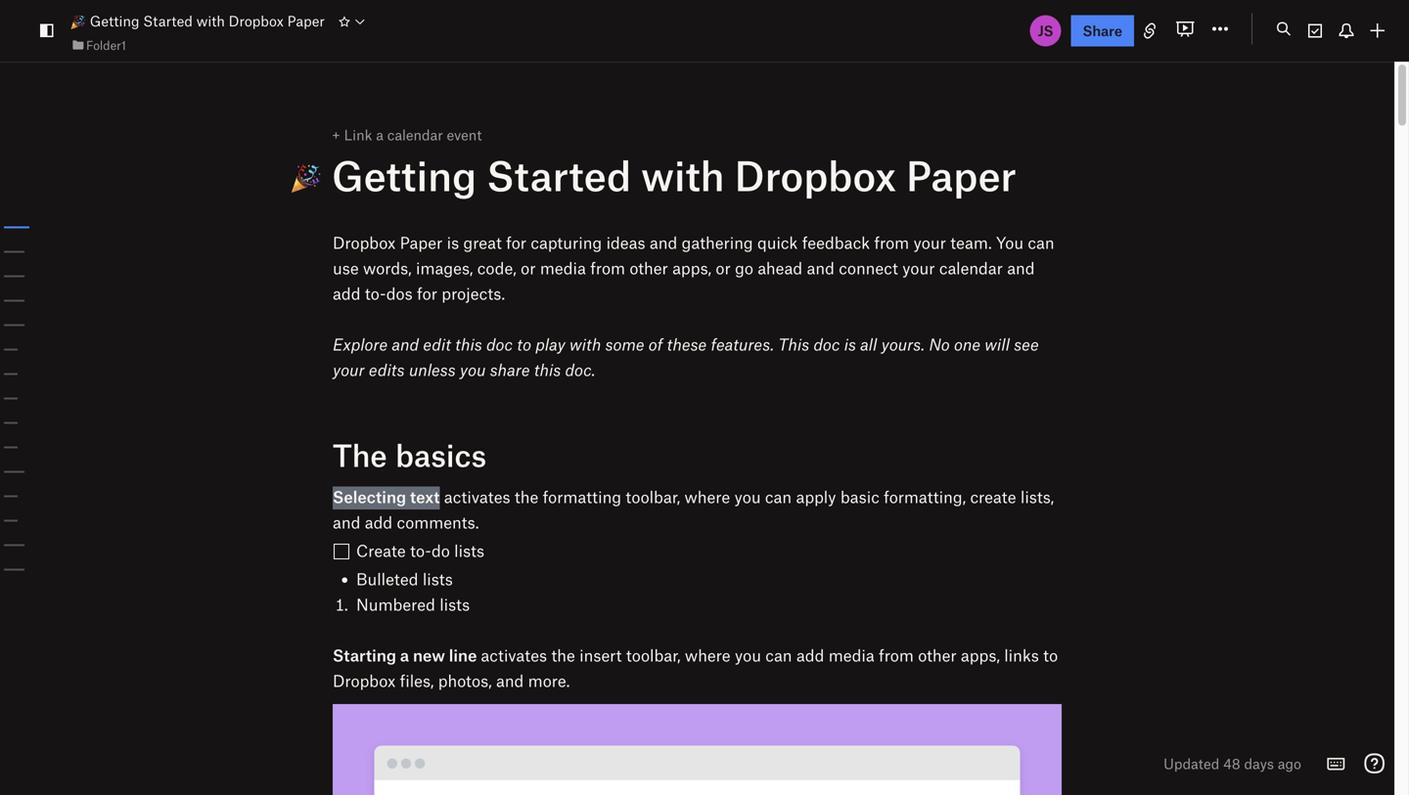 Task type: describe. For each thing, give the bounding box(es) containing it.
images link
[[6, 296, 258, 310]]

create to-do lists bulleted lists numbered lists
[[356, 541, 485, 615]]

activates the formatting toolbar, where you can apply basic formatting, create lists, and add comments.
[[333, 487, 1055, 533]]

is inside dropbox paper is great for capturing ideas and gathering quick feedback from your team. you can use words, images, code, or media from other apps, or go ahead and connect your calendar and add to-dos for projects.
[[447, 232, 459, 253]]

you
[[997, 232, 1024, 253]]

0 vertical spatial this
[[455, 334, 482, 354]]

days
[[1245, 756, 1275, 773]]

new
[[413, 646, 445, 666]]

1 vertical spatial basics
[[396, 437, 487, 474]]

0 vertical spatial lists
[[454, 541, 485, 561]]

unless
[[409, 360, 456, 380]]

add inside dropbox paper is great for capturing ideas and gathering quick feedback from your team. you can use words, images, code, or media from other apps, or go ahead and connect your calendar and add to-dos for projects.
[[333, 283, 361, 303]]

basic
[[841, 487, 880, 507]]

can for formatting,
[[765, 487, 792, 507]]

to inside explore and edit this doc to play with some of these features. this doc is all yours. no one will see your edits unless you share this doc.
[[517, 334, 532, 354]]

and down the feedback
[[807, 258, 835, 278]]

see
[[1014, 334, 1039, 354]]

quick
[[758, 232, 798, 253]]

media inside dropbox paper is great for capturing ideas and gathering quick feedback from your team. you can use words, images, code, or media from other apps, or go ahead and connect your calendar and add to-dos for projects.
[[540, 258, 586, 278]]

0 horizontal spatial basics
[[30, 247, 66, 261]]

activates for starting a new line
[[481, 646, 547, 666]]

yours.
[[882, 334, 925, 354]]

media inside activates the insert toolbar, where you can add media from other apps, links to dropbox files, photos, and more.
[[829, 646, 875, 666]]

folder1 link
[[70, 35, 126, 55]]

1 horizontal spatial started
[[487, 150, 632, 200]]

1 vertical spatial getting
[[332, 150, 477, 200]]

share button
[[1071, 15, 1135, 46]]

other inside activates the insert toolbar, where you can add media from other apps, links to dropbox files, photos, and more.
[[918, 646, 957, 666]]

2 doc from the left
[[814, 334, 840, 354]]

toolbar, for insert
[[626, 646, 681, 666]]

links
[[1005, 646, 1039, 666]]

dropbox inside activates the insert toolbar, where you can add media from other apps, links to dropbox files, photos, and more.
[[333, 671, 396, 691]]

0 vertical spatial paper
[[287, 12, 325, 30]]

images
[[6, 296, 47, 310]]

edit
[[423, 334, 451, 354]]

2 vertical spatial lists
[[440, 595, 470, 615]]

connect
[[839, 258, 898, 278]]

words,
[[363, 258, 412, 278]]

go
[[735, 258, 754, 278]]

numbered
[[356, 595, 436, 615]]

all
[[861, 334, 877, 354]]

help link
[[6, 565, 258, 580]]

more.
[[528, 671, 570, 691]]

form meets function link
[[6, 320, 258, 335]]

to- inside dropbox paper is great for capturing ideas and gathering quick feedback from your team. you can use words, images, code, or media from other apps, or go ahead and connect your calendar and add to-dos for projects.
[[365, 283, 386, 303]]

use
[[333, 258, 359, 278]]

people
[[101, 467, 138, 482]]

do
[[432, 541, 450, 561]]

collaborate with people link
[[6, 467, 258, 482]]

apps, inside dropbox paper is great for capturing ideas and gathering quick feedback from your team. you can use words, images, code, or media from other apps, or go ahead and connect your calendar and add to-dos for projects.
[[673, 258, 712, 278]]

collaborate with people
[[6, 467, 138, 482]]

2 or from the left
[[716, 258, 731, 278]]

updated
[[1164, 756, 1220, 773]]

images,
[[416, 258, 473, 278]]

0 vertical spatial from
[[875, 232, 910, 253]]

collaborate
[[6, 467, 70, 482]]

some
[[606, 334, 645, 354]]

1 vertical spatial for
[[417, 283, 438, 303]]

0 vertical spatial for
[[506, 232, 527, 253]]

+ link a calendar event button
[[317, 126, 482, 143]]

of
[[649, 334, 663, 354]]

1 vertical spatial the
[[333, 437, 387, 474]]

1 vertical spatial your
[[903, 258, 935, 278]]

you for insert
[[735, 646, 762, 666]]

event
[[447, 126, 482, 143]]

ago
[[1278, 756, 1302, 773]]

and inside explore and edit this doc to play with some of these features. this doc is all yours. no one will see your edits unless you share this doc.
[[392, 334, 419, 354]]

ideas
[[607, 232, 646, 253]]

the for insert
[[552, 646, 575, 666]]

48
[[1224, 756, 1241, 773]]

capturing
[[531, 232, 602, 253]]

photos,
[[438, 671, 492, 691]]

0 horizontal spatial the
[[6, 247, 27, 261]]

starting a new line
[[333, 646, 481, 666]]

no
[[929, 334, 950, 354]]

link
[[344, 126, 372, 143]]

activates the insert toolbar, where you can add media from other apps, links to dropbox files, photos, and more.
[[333, 646, 1058, 691]]

comments.
[[397, 512, 479, 533]]

one
[[954, 334, 981, 354]]

help
[[6, 565, 32, 580]]

from inside activates the insert toolbar, where you can add media from other apps, links to dropbox files, photos, and more.
[[879, 646, 914, 666]]

0 horizontal spatial party popper image
[[6, 222, 22, 237]]

images form meets function
[[6, 296, 122, 335]]

go mobile help
[[6, 540, 63, 580]]

gathering
[[682, 232, 753, 253]]

apply
[[796, 487, 836, 507]]

selecting
[[333, 487, 406, 507]]

the basics link
[[6, 247, 258, 261]]

projects.
[[442, 283, 505, 303]]

dropbox inside dropbox paper is great for capturing ideas and gathering quick feedback from your team. you can use words, images, code, or media from other apps, or go ahead and connect your calendar and add to-dos for projects.
[[333, 232, 396, 253]]

1 horizontal spatial this
[[534, 360, 561, 380]]

go
[[6, 540, 22, 555]]

1 horizontal spatial the basics
[[333, 437, 487, 474]]

add inside activates the insert toolbar, where you can add media from other apps, links to dropbox files, photos, and more.
[[797, 646, 825, 666]]

mobile
[[25, 540, 63, 555]]

ahead
[[758, 258, 803, 278]]

meets
[[38, 320, 73, 335]]

1 vertical spatial getting started with dropbox paper
[[322, 150, 1017, 200]]

line
[[449, 646, 477, 666]]

code,
[[478, 258, 517, 278]]

create
[[971, 487, 1017, 507]]

function
[[76, 320, 122, 335]]

doc.
[[565, 360, 596, 380]]

you for formatting
[[735, 487, 761, 507]]

dos
[[386, 283, 413, 303]]

and down you
[[1008, 258, 1035, 278]]

formatting
[[543, 487, 622, 507]]

the for formatting
[[515, 487, 539, 507]]

lists,
[[1021, 487, 1055, 507]]

great
[[463, 232, 502, 253]]

user-uploaded image: paper-insert.png image
[[333, 705, 1062, 796]]

navigation containing the basics
[[0, 197, 279, 605]]

1 horizontal spatial a
[[400, 646, 409, 666]]



Task type: vqa. For each thing, say whether or not it's contained in the screenshot.
first toolbar, from the bottom
yes



Task type: locate. For each thing, give the bounding box(es) containing it.
toolbar,
[[626, 487, 681, 507], [626, 646, 681, 666]]

insert
[[580, 646, 622, 666]]

1 horizontal spatial paper
[[400, 232, 443, 253]]

1 vertical spatial can
[[765, 487, 792, 507]]

the left formatting
[[515, 487, 539, 507]]

and left more.
[[496, 671, 524, 691]]

is up images, at the left top of the page
[[447, 232, 459, 253]]

other inside dropbox paper is great for capturing ideas and gathering quick feedback from your team. you can use words, images, code, or media from other apps, or go ahead and connect your calendar and add to-dos for projects.
[[630, 258, 668, 278]]

your down explore
[[333, 360, 365, 380]]

apps, down gathering
[[673, 258, 712, 278]]

2 vertical spatial add
[[797, 646, 825, 666]]

0 horizontal spatial media
[[540, 258, 586, 278]]

the inside activates the formatting toolbar, where you can apply basic formatting, create lists, and add comments.
[[515, 487, 539, 507]]

started
[[143, 12, 193, 30], [487, 150, 632, 200]]

1 horizontal spatial is
[[844, 334, 856, 354]]

1 or from the left
[[521, 258, 536, 278]]

other down ideas
[[630, 258, 668, 278]]

to- inside "create to-do lists bulleted lists numbered lists"
[[410, 541, 432, 561]]

is left all
[[844, 334, 856, 354]]

1 where from the top
[[685, 487, 730, 507]]

getting up folder1
[[90, 12, 139, 30]]

2 where from the top
[[685, 646, 731, 666]]

getting down + link a calendar event
[[332, 150, 477, 200]]

1 vertical spatial toolbar,
[[626, 646, 681, 666]]

the
[[515, 487, 539, 507], [552, 646, 575, 666]]

0 vertical spatial to-
[[365, 283, 386, 303]]

doc right this
[[814, 334, 840, 354]]

media
[[540, 258, 586, 278], [829, 646, 875, 666]]

calendar inside dropbox paper is great for capturing ideas and gathering quick feedback from your team. you can use words, images, code, or media from other apps, or go ahead and connect your calendar and add to-dos for projects.
[[940, 258, 1003, 278]]

your left team.
[[914, 232, 946, 253]]

0 vertical spatial your
[[914, 232, 946, 253]]

dropbox
[[229, 12, 284, 30], [735, 150, 897, 200], [333, 232, 396, 253], [333, 671, 396, 691]]

0 vertical spatial started
[[143, 12, 193, 30]]

1 vertical spatial to-
[[410, 541, 432, 561]]

to- down words,
[[365, 283, 386, 303]]

apps, inside activates the insert toolbar, where you can add media from other apps, links to dropbox files, photos, and more.
[[961, 646, 1000, 666]]

with
[[196, 12, 225, 30], [641, 150, 725, 200], [570, 334, 601, 354], [73, 467, 98, 482]]

activates up more.
[[481, 646, 547, 666]]

2 toolbar, from the top
[[626, 646, 681, 666]]

0 vertical spatial add
[[333, 283, 361, 303]]

1 vertical spatial started
[[487, 150, 632, 200]]

activates up "comments."
[[444, 487, 511, 507]]

add inside activates the formatting toolbar, where you can apply basic formatting, create lists, and add comments.
[[365, 512, 393, 533]]

dropbox paper is great for capturing ideas and gathering quick feedback from your team. you can use words, images, code, or media from other apps, or go ahead and connect your calendar and add to-dos for projects.
[[333, 232, 1055, 303]]

1 vertical spatial from
[[590, 258, 626, 278]]

lists right do
[[454, 541, 485, 561]]

where for insert
[[685, 646, 731, 666]]

0 vertical spatial toolbar,
[[626, 487, 681, 507]]

from
[[875, 232, 910, 253], [590, 258, 626, 278], [879, 646, 914, 666]]

party popper image
[[70, 14, 86, 30], [6, 222, 22, 237]]

1 horizontal spatial basics
[[396, 437, 487, 474]]

1 horizontal spatial media
[[829, 646, 875, 666]]

files,
[[400, 671, 434, 691]]

is inside explore and edit this doc to play with some of these features. this doc is all yours. no one will see your edits unless you share this doc.
[[844, 334, 856, 354]]

0 vertical spatial the basics
[[6, 247, 66, 261]]

share
[[490, 360, 530, 380]]

1 horizontal spatial to
[[1044, 646, 1058, 666]]

0 vertical spatial basics
[[30, 247, 66, 261]]

lists down do
[[423, 569, 453, 589]]

party popper image inside the getting started with dropbox paper link
[[70, 14, 86, 30]]

0 horizontal spatial this
[[455, 334, 482, 354]]

other
[[630, 258, 668, 278], [918, 646, 957, 666]]

doc up share
[[487, 334, 513, 354]]

toolbar, inside activates the insert toolbar, where you can add media from other apps, links to dropbox files, photos, and more.
[[626, 646, 681, 666]]

getting started with dropbox paper link
[[70, 10, 325, 32]]

toolbar, for formatting
[[626, 487, 681, 507]]

0 horizontal spatial to
[[517, 334, 532, 354]]

comment
[[974, 733, 1041, 750]]

for
[[506, 232, 527, 253], [417, 283, 438, 303]]

with inside explore and edit this doc to play with some of these features. this doc is all yours. no one will see your edits unless you share this doc.
[[570, 334, 601, 354]]

1 vertical spatial lists
[[423, 569, 453, 589]]

0 horizontal spatial calendar
[[387, 126, 443, 143]]

this
[[455, 334, 482, 354], [534, 360, 561, 380]]

edits
[[369, 360, 405, 380]]

to right links in the bottom right of the page
[[1044, 646, 1058, 666]]

can inside activates the formatting toolbar, where you can apply basic formatting, create lists, and add comments.
[[765, 487, 792, 507]]

and inside activates the insert toolbar, where you can add media from other apps, links to dropbox files, photos, and more.
[[496, 671, 524, 691]]

toolbar, inside activates the formatting toolbar, where you can apply basic formatting, create lists, and add comments.
[[626, 487, 681, 507]]

0 vertical spatial the
[[515, 487, 539, 507]]

1 vertical spatial calendar
[[940, 258, 1003, 278]]

1 vertical spatial activates
[[481, 646, 547, 666]]

2 vertical spatial can
[[766, 646, 792, 666]]

0 vertical spatial getting started with dropbox paper
[[86, 12, 325, 30]]

and up "edits"
[[392, 334, 419, 354]]

0 vertical spatial to
[[517, 334, 532, 354]]

1 vertical spatial apps,
[[961, 646, 1000, 666]]

0 vertical spatial the
[[6, 247, 27, 261]]

thumbs up image
[[6, 271, 22, 286]]

your right connect
[[903, 258, 935, 278]]

your inside explore and edit this doc to play with some of these features. this doc is all yours. no one will see your edits unless you share this doc.
[[333, 360, 365, 380]]

text
[[410, 487, 440, 507]]

0 vertical spatial activates
[[444, 487, 511, 507]]

1 vertical spatial where
[[685, 646, 731, 666]]

you inside activates the insert toolbar, where you can add media from other apps, links to dropbox files, photos, and more.
[[735, 646, 762, 666]]

0 horizontal spatial the basics
[[6, 247, 66, 261]]

1 vertical spatial this
[[534, 360, 561, 380]]

js button
[[1028, 13, 1064, 48]]

0 horizontal spatial is
[[447, 232, 459, 253]]

calendar
[[387, 126, 443, 143], [940, 258, 1003, 278]]

activates
[[444, 487, 511, 507], [481, 646, 547, 666]]

1 vertical spatial you
[[735, 487, 761, 507]]

+
[[332, 126, 341, 143]]

the basics up text
[[333, 437, 487, 474]]

0 horizontal spatial doc
[[487, 334, 513, 354]]

1 vertical spatial media
[[829, 646, 875, 666]]

paper inside dropbox paper is great for capturing ideas and gathering quick feedback from your team. you can use words, images, code, or media from other apps, or go ahead and connect your calendar and add to-dos for projects.
[[400, 232, 443, 253]]

0 vertical spatial calendar
[[387, 126, 443, 143]]

party popper image up the folder1 link
[[70, 14, 86, 30]]

to left play
[[517, 334, 532, 354]]

add
[[333, 283, 361, 303], [365, 512, 393, 533], [797, 646, 825, 666]]

1 vertical spatial paper
[[907, 150, 1017, 200]]

and right ideas
[[650, 232, 678, 253]]

1 vertical spatial other
[[918, 646, 957, 666]]

the basics
[[6, 247, 66, 261], [333, 437, 487, 474]]

0 vertical spatial a
[[376, 126, 384, 143]]

0 horizontal spatial other
[[630, 258, 668, 278]]

2 vertical spatial from
[[879, 646, 914, 666]]

calendar down team.
[[940, 258, 1003, 278]]

0 vertical spatial apps,
[[673, 258, 712, 278]]

0 horizontal spatial paper
[[287, 12, 325, 30]]

your
[[914, 232, 946, 253], [903, 258, 935, 278], [333, 360, 365, 380]]

will
[[985, 334, 1010, 354]]

getting started with dropbox paper
[[86, 12, 325, 30], [322, 150, 1017, 200]]

1 vertical spatial a
[[400, 646, 409, 666]]

go mobile link
[[6, 540, 258, 555]]

is
[[447, 232, 459, 253], [844, 334, 856, 354]]

1 horizontal spatial for
[[506, 232, 527, 253]]

updated 48 days ago
[[1164, 756, 1302, 773]]

1 horizontal spatial apps,
[[961, 646, 1000, 666]]

or
[[521, 258, 536, 278], [716, 258, 731, 278]]

toolbar, right insert
[[626, 646, 681, 666]]

starting
[[333, 646, 396, 666]]

1 horizontal spatial add
[[365, 512, 393, 533]]

and down selecting
[[333, 512, 361, 533]]

team.
[[951, 232, 992, 253]]

0 horizontal spatial getting
[[90, 12, 139, 30]]

1 horizontal spatial party popper image
[[70, 14, 86, 30]]

explore
[[333, 334, 388, 354]]

to- down "comments."
[[410, 541, 432, 561]]

0 vertical spatial you
[[460, 360, 486, 380]]

share
[[1083, 22, 1123, 39]]

other left links in the bottom right of the page
[[918, 646, 957, 666]]

bulleted
[[356, 569, 419, 589]]

1 toolbar, from the top
[[626, 487, 681, 507]]

you inside explore and edit this doc to play with some of these features. this doc is all yours. no one will see your edits unless you share this doc.
[[460, 360, 486, 380]]

features.
[[711, 334, 774, 354]]

where inside activates the insert toolbar, where you can add media from other apps, links to dropbox files, photos, and more.
[[685, 646, 731, 666]]

formatting,
[[884, 487, 966, 507]]

1 vertical spatial add
[[365, 512, 393, 533]]

2 vertical spatial your
[[333, 360, 365, 380]]

explore and edit this doc to play with some of these features. this doc is all yours. no one will see your edits unless you share this doc.
[[333, 334, 1039, 380]]

the up more.
[[552, 646, 575, 666]]

where for formatting
[[685, 487, 730, 507]]

1 vertical spatial to
[[1044, 646, 1058, 666]]

0 vertical spatial getting
[[90, 12, 139, 30]]

0 vertical spatial can
[[1028, 232, 1055, 253]]

0 horizontal spatial apps,
[[673, 258, 712, 278]]

and inside activates the formatting toolbar, where you can apply basic formatting, create lists, and add comments.
[[333, 512, 361, 533]]

this down play
[[534, 360, 561, 380]]

0 vertical spatial media
[[540, 258, 586, 278]]

+ link a calendar event
[[332, 126, 482, 143]]

these
[[667, 334, 707, 354]]

for right dos
[[417, 283, 438, 303]]

thumbs down image
[[25, 271, 40, 286]]

create
[[356, 541, 406, 561]]

getting started with dropbox paper heading
[[291, 150, 1062, 200]]

for up code,
[[506, 232, 527, 253]]

can inside activates the insert toolbar, where you can add media from other apps, links to dropbox files, photos, and more.
[[766, 646, 792, 666]]

can inside dropbox paper is great for capturing ideas and gathering quick feedback from your team. you can use words, images, code, or media from other apps, or go ahead and connect your calendar and add to-dos for projects.
[[1028, 232, 1055, 253]]

folder1
[[86, 37, 126, 52]]

navigation
[[0, 197, 279, 605]]

the basics up thumbs down icon
[[6, 247, 66, 261]]

js
[[1038, 22, 1054, 39]]

or left go
[[716, 258, 731, 278]]

the up thumbs up icon
[[6, 247, 27, 261]]

this right edit
[[455, 334, 482, 354]]

1 doc from the left
[[487, 334, 513, 354]]

1 vertical spatial the basics
[[333, 437, 487, 474]]

and
[[650, 232, 678, 253], [807, 258, 835, 278], [1008, 258, 1035, 278], [392, 334, 419, 354], [333, 512, 361, 533], [496, 671, 524, 691]]

selecting text
[[333, 487, 440, 507]]

a right link
[[376, 126, 384, 143]]

form
[[6, 320, 35, 335]]

where inside activates the formatting toolbar, where you can apply basic formatting, create lists, and add comments.
[[685, 487, 730, 507]]

0 vertical spatial other
[[630, 258, 668, 278]]

toolbar, right formatting
[[626, 487, 681, 507]]

the inside activates the insert toolbar, where you can add media from other apps, links to dropbox files, photos, and more.
[[552, 646, 575, 666]]

to inside activates the insert toolbar, where you can add media from other apps, links to dropbox files, photos, and more.
[[1044, 646, 1058, 666]]

you inside activates the formatting toolbar, where you can apply basic formatting, create lists, and add comments.
[[735, 487, 761, 507]]

basics up thumbs down icon
[[30, 247, 66, 261]]

0 vertical spatial is
[[447, 232, 459, 253]]

the
[[6, 247, 27, 261], [333, 437, 387, 474]]

doc
[[487, 334, 513, 354], [814, 334, 840, 354]]

basics up text
[[396, 437, 487, 474]]

0 vertical spatial where
[[685, 487, 730, 507]]

this
[[779, 334, 810, 354]]

0 horizontal spatial for
[[417, 283, 438, 303]]

getting inside the getting started with dropbox paper link
[[90, 12, 139, 30]]

apps, left links in the bottom right of the page
[[961, 646, 1000, 666]]

0 horizontal spatial add
[[333, 283, 361, 303]]

where
[[685, 487, 730, 507], [685, 646, 731, 666]]

1 horizontal spatial doc
[[814, 334, 840, 354]]

2 vertical spatial you
[[735, 646, 762, 666]]

activates for selecting text
[[444, 487, 511, 507]]

a left new
[[400, 646, 409, 666]]

feedback
[[802, 232, 870, 253]]

calendar left event
[[387, 126, 443, 143]]

0 horizontal spatial to-
[[365, 283, 386, 303]]

2 vertical spatial paper
[[400, 232, 443, 253]]

lists up line
[[440, 595, 470, 615]]

apps,
[[673, 258, 712, 278], [961, 646, 1000, 666]]

1 horizontal spatial calendar
[[940, 258, 1003, 278]]

1 horizontal spatial to-
[[410, 541, 432, 561]]

1 horizontal spatial other
[[918, 646, 957, 666]]

or right code,
[[521, 258, 536, 278]]

party popper image up thumbs up icon
[[6, 222, 22, 237]]

1 horizontal spatial getting
[[332, 150, 477, 200]]

basics
[[30, 247, 66, 261], [396, 437, 487, 474]]

activates inside activates the formatting toolbar, where you can apply basic formatting, create lists, and add comments.
[[444, 487, 511, 507]]

0 horizontal spatial a
[[376, 126, 384, 143]]

play
[[536, 334, 566, 354]]

0 vertical spatial party popper image
[[70, 14, 86, 30]]

2 horizontal spatial paper
[[907, 150, 1017, 200]]

1 vertical spatial is
[[844, 334, 856, 354]]

started inside the getting started with dropbox paper link
[[143, 12, 193, 30]]

2 horizontal spatial add
[[797, 646, 825, 666]]

0 horizontal spatial started
[[143, 12, 193, 30]]

1 horizontal spatial or
[[716, 258, 731, 278]]

can for from
[[766, 646, 792, 666]]

comment button
[[946, 730, 1041, 754]]

1 vertical spatial the
[[552, 646, 575, 666]]

0 horizontal spatial the
[[515, 487, 539, 507]]

the up selecting
[[333, 437, 387, 474]]

activates inside activates the insert toolbar, where you can add media from other apps, links to dropbox files, photos, and more.
[[481, 646, 547, 666]]



